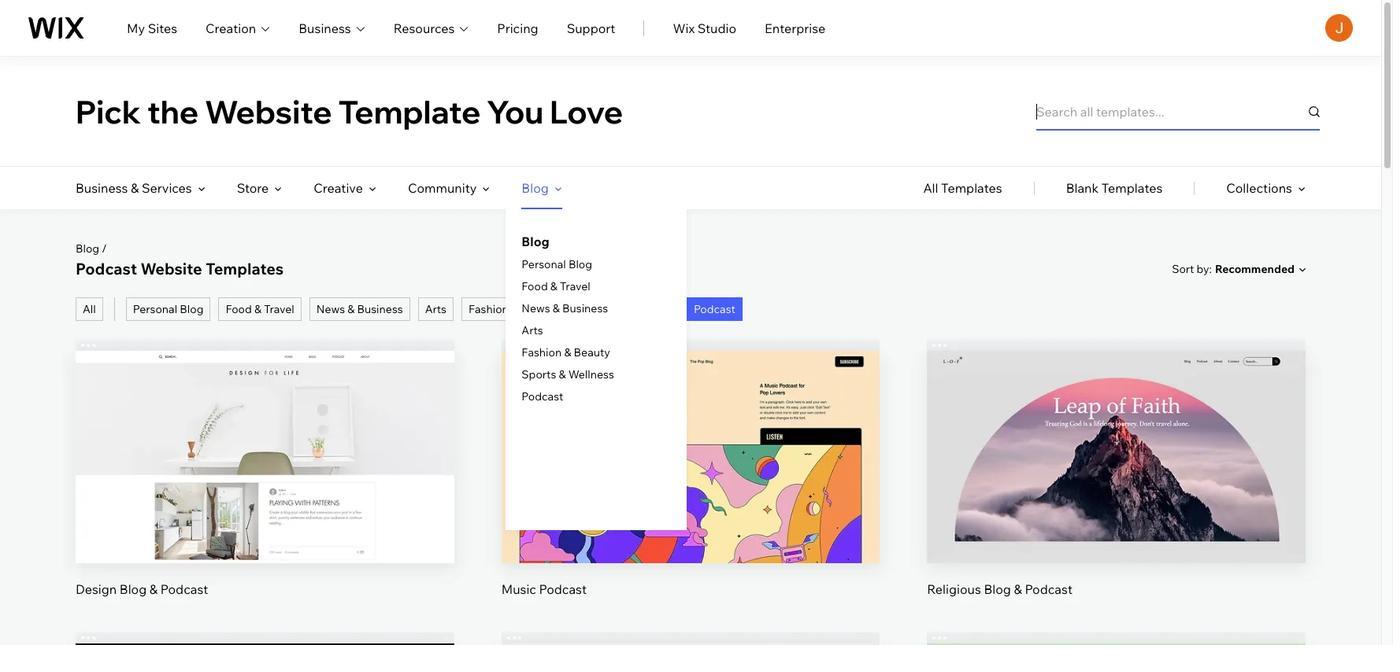 Task type: describe. For each thing, give the bounding box(es) containing it.
pricing link
[[497, 19, 539, 37]]

view for religious blog & podcast
[[1102, 480, 1131, 496]]

pricing
[[497, 20, 539, 36]]

sort by:
[[1172, 262, 1212, 276]]

/
[[102, 242, 107, 256]]

love
[[550, 92, 623, 131]]

news inside blog personal blog food & travel news & business arts fashion & beauty sports & wellness podcast
[[522, 302, 550, 316]]

view button for religious blog & podcast
[[1079, 469, 1154, 507]]

0 horizontal spatial arts link
[[418, 298, 454, 321]]

0 vertical spatial arts
[[425, 302, 447, 317]]

edit button for music podcast
[[653, 415, 728, 453]]

sports & wellness
[[579, 302, 672, 317]]

Search search field
[[1037, 93, 1320, 130]]

1 vertical spatial personal blog link
[[126, 298, 211, 321]]

design blog & podcast group
[[76, 340, 454, 599]]

podcast website templates - music podcast image
[[502, 351, 880, 564]]

food inside blog personal blog food & travel news & business arts fashion & beauty sports & wellness podcast
[[522, 280, 548, 294]]

generic categories element
[[924, 167, 1306, 210]]

profile image image
[[1326, 14, 1353, 42]]

personal inside blog personal blog food & travel news & business arts fashion & beauty sports & wellness podcast
[[522, 258, 566, 272]]

you
[[487, 92, 544, 131]]

templates for all templates
[[941, 180, 1003, 196]]

0 horizontal spatial beauty
[[521, 302, 557, 317]]

podcast website templates
[[76, 259, 284, 279]]

music podcast group
[[502, 340, 880, 599]]

the
[[147, 92, 199, 131]]

news & business link inside the "categories by subject" element
[[522, 302, 608, 316]]

view button for music podcast
[[653, 469, 728, 507]]

fashion & beauty
[[469, 302, 557, 317]]

edit for religious blog & podcast
[[1105, 426, 1129, 442]]

all for all
[[83, 302, 96, 317]]

design
[[76, 582, 117, 598]]

collections
[[1227, 180, 1293, 196]]

religious
[[927, 582, 981, 598]]

podcast inside blog personal blog food & travel news & business arts fashion & beauty sports & wellness podcast
[[522, 390, 564, 404]]

blog personal blog food & travel news & business arts fashion & beauty sports & wellness podcast
[[522, 234, 614, 404]]

resources
[[394, 20, 455, 36]]

creation button
[[206, 19, 270, 37]]

1 vertical spatial sports & wellness link
[[522, 368, 614, 382]]

arts inside blog personal blog food & travel news & business arts fashion & beauty sports & wellness podcast
[[522, 324, 543, 338]]

1 vertical spatial podcast link
[[522, 390, 564, 404]]

view for music podcast
[[676, 480, 705, 496]]

all templates
[[924, 180, 1003, 196]]

enterprise
[[765, 20, 826, 36]]

wellness inside blog personal blog food & travel news & business arts fashion & beauty sports & wellness podcast
[[568, 368, 614, 382]]

business & services
[[76, 180, 192, 196]]

edit button for design blog & podcast
[[228, 415, 302, 453]]

sort
[[1172, 262, 1195, 276]]

blank
[[1066, 180, 1099, 196]]

wellness inside sports & wellness link
[[626, 302, 672, 317]]

categories by subject element
[[76, 167, 687, 531]]

business button
[[299, 19, 365, 37]]

view button for design blog & podcast
[[228, 469, 302, 507]]

all templates link
[[924, 167, 1003, 210]]

edit button for religious blog & podcast
[[1079, 415, 1154, 453]]



Task type: locate. For each thing, give the bounding box(es) containing it.
blog /
[[76, 242, 107, 256]]

1 horizontal spatial food
[[522, 280, 548, 294]]

1 horizontal spatial edit button
[[653, 415, 728, 453]]

music podcast
[[502, 582, 587, 598]]

&
[[131, 180, 139, 196], [551, 280, 558, 294], [553, 302, 560, 316], [254, 302, 262, 317], [348, 302, 355, 317], [511, 302, 518, 317], [616, 302, 624, 317], [564, 346, 571, 360], [559, 368, 566, 382], [150, 582, 158, 598], [1014, 582, 1022, 598]]

1 horizontal spatial wellness
[[626, 302, 672, 317]]

1 vertical spatial food & travel link
[[219, 298, 302, 321]]

podcast website templates - religious blog & podcast image
[[927, 351, 1306, 564]]

0 horizontal spatial view
[[250, 480, 280, 496]]

podcast link
[[687, 298, 743, 321], [522, 390, 564, 404]]

templates for blank templates
[[1102, 180, 1163, 196]]

personal blog link up the fashion & beauty
[[522, 258, 592, 272]]

3 view button from the left
[[1079, 469, 1154, 507]]

community
[[408, 180, 477, 196]]

view button inside religious blog & podcast group
[[1079, 469, 1154, 507]]

enterprise link
[[765, 19, 826, 37]]

0 horizontal spatial edit
[[253, 426, 277, 442]]

1 horizontal spatial news & business link
[[522, 302, 608, 316]]

0 horizontal spatial view button
[[228, 469, 302, 507]]

travel
[[560, 280, 591, 294], [264, 302, 294, 317]]

personal down podcast website templates
[[133, 302, 177, 317]]

food
[[522, 280, 548, 294], [226, 302, 252, 317]]

0 vertical spatial podcast link
[[687, 298, 743, 321]]

podcast
[[76, 259, 137, 279], [694, 302, 736, 317], [522, 390, 564, 404], [161, 582, 208, 598], [539, 582, 587, 598], [1025, 582, 1073, 598]]

sports
[[579, 302, 614, 317], [522, 368, 556, 382]]

view
[[250, 480, 280, 496], [676, 480, 705, 496], [1102, 480, 1131, 496]]

personal blog link
[[522, 258, 592, 272], [126, 298, 211, 321]]

1 vertical spatial wellness
[[568, 368, 614, 382]]

beauty inside blog personal blog food & travel news & business arts fashion & beauty sports & wellness podcast
[[574, 346, 610, 360]]

0 vertical spatial food & travel link
[[522, 280, 591, 294]]

1 horizontal spatial website
[[205, 92, 332, 131]]

view for design blog & podcast
[[250, 480, 280, 496]]

all
[[924, 180, 939, 196], [83, 302, 96, 317]]

3 view from the left
[[1102, 480, 1131, 496]]

2 edit button from the left
[[653, 415, 728, 453]]

1 horizontal spatial blog link
[[522, 232, 550, 251]]

1 horizontal spatial all
[[924, 180, 939, 196]]

personal blog link down podcast website templates
[[126, 298, 211, 321]]

business inside blog personal blog food & travel news & business arts fashion & beauty sports & wellness podcast
[[563, 302, 608, 316]]

0 horizontal spatial wellness
[[568, 368, 614, 382]]

music
[[502, 582, 536, 598]]

0 vertical spatial beauty
[[521, 302, 557, 317]]

pick
[[76, 92, 141, 131]]

business
[[299, 20, 351, 36], [76, 180, 128, 196], [563, 302, 608, 316], [357, 302, 403, 317]]

all inside generic categories 'element'
[[924, 180, 939, 196]]

all for all templates
[[924, 180, 939, 196]]

0 horizontal spatial food
[[226, 302, 252, 317]]

1 vertical spatial beauty
[[574, 346, 610, 360]]

3 edit from the left
[[1105, 426, 1129, 442]]

categories. use the left and right arrow keys to navigate the menu element
[[0, 167, 1382, 531]]

view inside music podcast group
[[676, 480, 705, 496]]

1 vertical spatial food
[[226, 302, 252, 317]]

1 vertical spatial sports
[[522, 368, 556, 382]]

view inside design blog & podcast group
[[250, 480, 280, 496]]

1 horizontal spatial news
[[522, 302, 550, 316]]

edit for music podcast
[[679, 426, 703, 442]]

edit button
[[228, 415, 302, 453], [653, 415, 728, 453], [1079, 415, 1154, 453]]

website up personal blog
[[141, 259, 202, 279]]

recommended
[[1216, 262, 1295, 277]]

pick the website template you love
[[76, 92, 623, 131]]

food & travel link inside the "categories by subject" element
[[522, 280, 591, 294]]

2 view button from the left
[[653, 469, 728, 507]]

support
[[567, 20, 616, 36]]

0 vertical spatial travel
[[560, 280, 591, 294]]

1 view button from the left
[[228, 469, 302, 507]]

news & business link
[[309, 298, 410, 321], [522, 302, 608, 316]]

template
[[338, 92, 481, 131]]

None search field
[[1037, 93, 1320, 130]]

1 horizontal spatial edit
[[679, 426, 703, 442]]

1 vertical spatial fashion & beauty link
[[522, 346, 610, 360]]

0 horizontal spatial blog link
[[76, 242, 99, 256]]

0 horizontal spatial news & business link
[[309, 298, 410, 321]]

1 horizontal spatial view button
[[653, 469, 728, 507]]

1 vertical spatial personal
[[133, 302, 177, 317]]

my sites link
[[127, 19, 177, 37]]

fashion inside blog personal blog food & travel news & business arts fashion & beauty sports & wellness podcast
[[522, 346, 562, 360]]

arts
[[425, 302, 447, 317], [522, 324, 543, 338]]

0 vertical spatial personal
[[522, 258, 566, 272]]

food & travel
[[226, 302, 294, 317]]

1 horizontal spatial fashion
[[522, 346, 562, 360]]

design blog & podcast
[[76, 582, 208, 598]]

edit
[[253, 426, 277, 442], [679, 426, 703, 442], [1105, 426, 1129, 442]]

services
[[142, 180, 192, 196]]

2 horizontal spatial edit button
[[1079, 415, 1154, 453]]

0 vertical spatial personal blog link
[[522, 258, 592, 272]]

arts down the fashion & beauty
[[522, 324, 543, 338]]

wix
[[673, 20, 695, 36]]

studio
[[698, 20, 737, 36]]

1 horizontal spatial arts
[[522, 324, 543, 338]]

sites
[[148, 20, 177, 36]]

arts link right "news & business"
[[418, 298, 454, 321]]

0 horizontal spatial templates
[[206, 259, 284, 279]]

website up "store"
[[205, 92, 332, 131]]

podcast website templates - design blog & podcast image
[[76, 351, 454, 564]]

0 vertical spatial sports & wellness link
[[572, 298, 679, 321]]

blog link for blog /
[[76, 242, 99, 256]]

0 horizontal spatial personal blog link
[[126, 298, 211, 321]]

news
[[522, 302, 550, 316], [317, 302, 345, 317]]

1 view from the left
[[250, 480, 280, 496]]

2 horizontal spatial templates
[[1102, 180, 1163, 196]]

my
[[127, 20, 145, 36]]

creation
[[206, 20, 256, 36]]

sports inside blog personal blog food & travel news & business arts fashion & beauty sports & wellness podcast
[[522, 368, 556, 382]]

2 horizontal spatial view button
[[1079, 469, 1154, 507]]

wix studio link
[[673, 19, 737, 37]]

sports & wellness link
[[572, 298, 679, 321], [522, 368, 614, 382]]

fashion & beauty link
[[462, 298, 564, 321], [522, 346, 610, 360]]

arts link down the fashion & beauty
[[522, 324, 543, 338]]

blank templates
[[1066, 180, 1163, 196]]

1 vertical spatial arts link
[[522, 324, 543, 338]]

blog link for blog personal blog food & travel news & business arts fashion & beauty sports & wellness podcast
[[522, 232, 550, 251]]

1 horizontal spatial travel
[[560, 280, 591, 294]]

0 vertical spatial food
[[522, 280, 548, 294]]

business inside dropdown button
[[299, 20, 351, 36]]

0 horizontal spatial arts
[[425, 302, 447, 317]]

2 edit from the left
[[679, 426, 703, 442]]

podcast inside group
[[539, 582, 587, 598]]

1 edit from the left
[[253, 426, 277, 442]]

3 edit button from the left
[[1079, 415, 1154, 453]]

personal blog
[[133, 302, 204, 317]]

1 vertical spatial all
[[83, 302, 96, 317]]

0 vertical spatial sports
[[579, 302, 614, 317]]

view inside religious blog & podcast group
[[1102, 480, 1131, 496]]

personal up the fashion & beauty
[[522, 258, 566, 272]]

0 horizontal spatial travel
[[264, 302, 294, 317]]

0 horizontal spatial sports
[[522, 368, 556, 382]]

edit for design blog & podcast
[[253, 426, 277, 442]]

view button
[[228, 469, 302, 507], [653, 469, 728, 507], [1079, 469, 1154, 507]]

blog link left the /
[[76, 242, 99, 256]]

blank templates link
[[1066, 167, 1163, 210]]

0 vertical spatial arts link
[[418, 298, 454, 321]]

1 horizontal spatial beauty
[[574, 346, 610, 360]]

edit inside religious blog & podcast group
[[1105, 426, 1129, 442]]

1 vertical spatial arts
[[522, 324, 543, 338]]

1 vertical spatial travel
[[264, 302, 294, 317]]

store
[[237, 180, 269, 196]]

0 horizontal spatial edit button
[[228, 415, 302, 453]]

1 horizontal spatial food & travel link
[[522, 280, 591, 294]]

1 edit button from the left
[[228, 415, 302, 453]]

0 horizontal spatial all
[[83, 302, 96, 317]]

food & travel link
[[522, 280, 591, 294], [219, 298, 302, 321]]

arts link
[[418, 298, 454, 321], [522, 324, 543, 338]]

food right personal blog
[[226, 302, 252, 317]]

travel inside blog personal blog food & travel news & business arts fashion & beauty sports & wellness podcast
[[560, 280, 591, 294]]

blog link up the fashion & beauty
[[522, 232, 550, 251]]

1 horizontal spatial templates
[[941, 180, 1003, 196]]

0 vertical spatial wellness
[[626, 302, 672, 317]]

blog link
[[522, 232, 550, 251], [76, 242, 99, 256]]

website
[[205, 92, 332, 131], [141, 259, 202, 279]]

1 vertical spatial fashion
[[522, 346, 562, 360]]

view button inside music podcast group
[[653, 469, 728, 507]]

creative
[[314, 180, 363, 196]]

personal
[[522, 258, 566, 272], [133, 302, 177, 317]]

beauty
[[521, 302, 557, 317], [574, 346, 610, 360]]

1 horizontal spatial sports
[[579, 302, 614, 317]]

food up the fashion & beauty
[[522, 280, 548, 294]]

wellness
[[626, 302, 672, 317], [568, 368, 614, 382]]

2 horizontal spatial edit
[[1105, 426, 1129, 442]]

view button inside design blog & podcast group
[[228, 469, 302, 507]]

0 vertical spatial all
[[924, 180, 939, 196]]

my sites
[[127, 20, 177, 36]]

1 horizontal spatial view
[[676, 480, 705, 496]]

0 horizontal spatial fashion
[[469, 302, 509, 317]]

edit button inside religious blog & podcast group
[[1079, 415, 1154, 453]]

0 vertical spatial website
[[205, 92, 332, 131]]

support link
[[567, 19, 616, 37]]

0 horizontal spatial food & travel link
[[219, 298, 302, 321]]

1 horizontal spatial personal blog link
[[522, 258, 592, 272]]

edit button inside music podcast group
[[653, 415, 728, 453]]

0 horizontal spatial news
[[317, 302, 345, 317]]

1 horizontal spatial arts link
[[522, 324, 543, 338]]

resources button
[[394, 19, 469, 37]]

religious blog & podcast group
[[927, 340, 1306, 599]]

wix studio
[[673, 20, 737, 36]]

religious blog & podcast
[[927, 582, 1073, 598]]

0 horizontal spatial podcast link
[[522, 390, 564, 404]]

news & business
[[317, 302, 403, 317]]

1 horizontal spatial podcast link
[[687, 298, 743, 321]]

0 horizontal spatial website
[[141, 259, 202, 279]]

arts right "news & business"
[[425, 302, 447, 317]]

0 vertical spatial fashion & beauty link
[[462, 298, 564, 321]]

all link
[[76, 298, 103, 321]]

2 view from the left
[[676, 480, 705, 496]]

templates
[[941, 180, 1003, 196], [1102, 180, 1163, 196], [206, 259, 284, 279]]

edit button inside design blog & podcast group
[[228, 415, 302, 453]]

1 horizontal spatial personal
[[522, 258, 566, 272]]

edit inside music podcast group
[[679, 426, 703, 442]]

edit inside design blog & podcast group
[[253, 426, 277, 442]]

1 vertical spatial website
[[141, 259, 202, 279]]

0 horizontal spatial personal
[[133, 302, 177, 317]]

blog
[[522, 180, 549, 196], [522, 234, 550, 250], [76, 242, 99, 256], [569, 258, 592, 272], [180, 302, 204, 317], [120, 582, 147, 598], [984, 582, 1011, 598]]

by:
[[1197, 262, 1212, 276]]

fashion
[[469, 302, 509, 317], [522, 346, 562, 360]]

0 vertical spatial fashion
[[469, 302, 509, 317]]

2 horizontal spatial view
[[1102, 480, 1131, 496]]



Task type: vqa. For each thing, say whether or not it's contained in the screenshot.
the leftmost PODCAST link
yes



